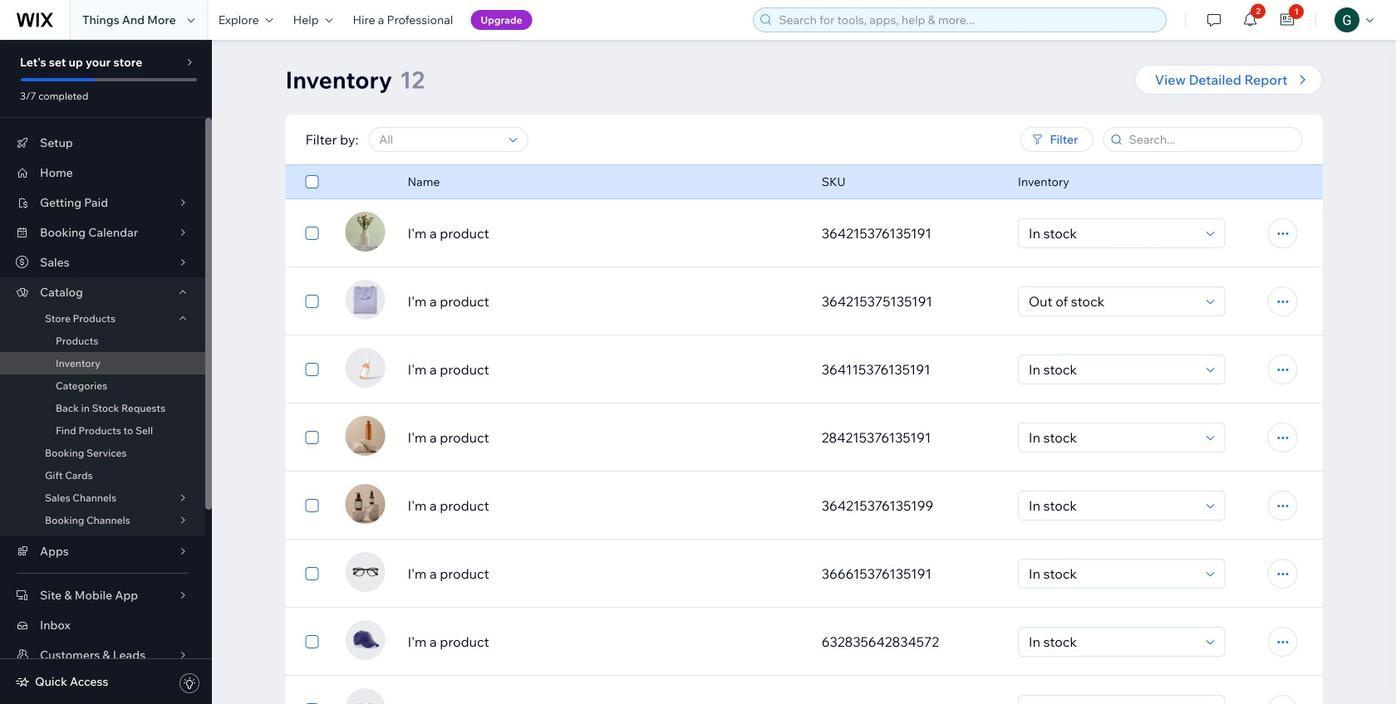 Task type: describe. For each thing, give the bounding box(es) containing it.
3 select field from the top
[[1024, 356, 1201, 384]]

Search... field
[[1124, 128, 1297, 151]]

1 select field from the top
[[1024, 219, 1201, 248]]

8 select field from the top
[[1024, 697, 1201, 705]]

4 select field from the top
[[1024, 424, 1201, 452]]



Task type: vqa. For each thing, say whether or not it's contained in the screenshot.
eighth Select field from the bottom of the page
yes



Task type: locate. For each thing, give the bounding box(es) containing it.
5 select field from the top
[[1024, 492, 1201, 520]]

None checkbox
[[305, 172, 319, 192], [305, 292, 319, 312], [305, 496, 319, 516], [305, 633, 319, 652], [305, 172, 319, 192], [305, 292, 319, 312], [305, 496, 319, 516], [305, 633, 319, 652]]

None checkbox
[[305, 224, 319, 244], [305, 360, 319, 380], [305, 428, 319, 448], [305, 564, 319, 584], [305, 701, 319, 705], [305, 224, 319, 244], [305, 360, 319, 380], [305, 428, 319, 448], [305, 564, 319, 584], [305, 701, 319, 705]]

7 select field from the top
[[1024, 628, 1201, 657]]

Search for tools, apps, help & more... field
[[774, 8, 1161, 32]]

2 select field from the top
[[1024, 288, 1201, 316]]

All field
[[374, 128, 504, 151]]

sidebar element
[[0, 40, 212, 705]]

Select field
[[1024, 219, 1201, 248], [1024, 288, 1201, 316], [1024, 356, 1201, 384], [1024, 424, 1201, 452], [1024, 492, 1201, 520], [1024, 560, 1201, 588], [1024, 628, 1201, 657], [1024, 697, 1201, 705]]

6 select field from the top
[[1024, 560, 1201, 588]]



